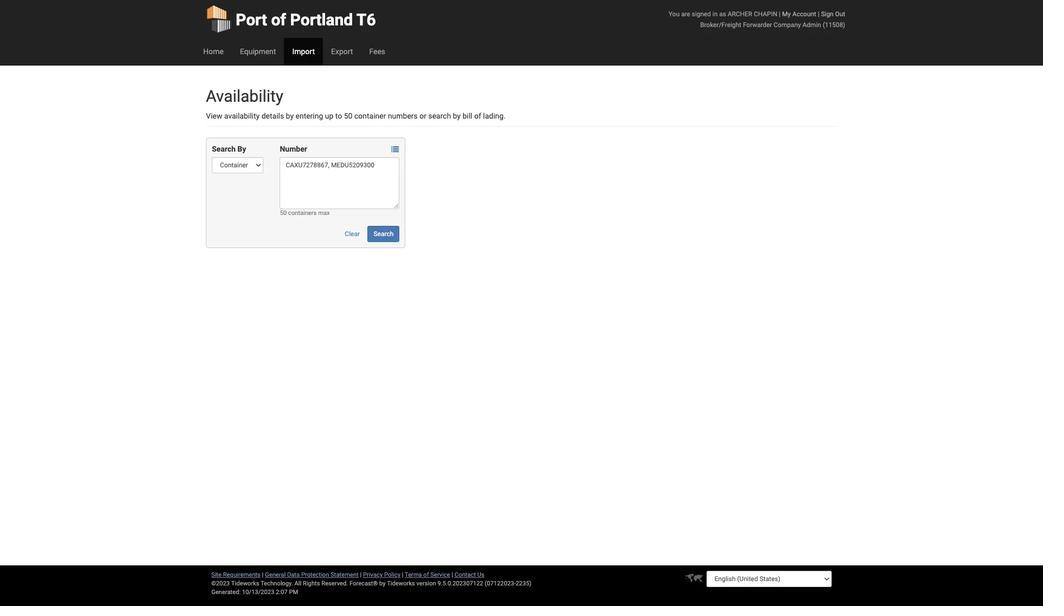 Task type: describe. For each thing, give the bounding box(es) containing it.
up
[[325, 112, 334, 120]]

lading.
[[483, 112, 506, 120]]

broker/freight
[[701, 21, 742, 29]]

home button
[[195, 38, 232, 65]]

statement
[[331, 572, 359, 579]]

rights
[[303, 581, 320, 588]]

clear
[[345, 230, 360, 238]]

are
[[682, 10, 691, 18]]

containers
[[288, 210, 317, 217]]

t6
[[357, 10, 376, 29]]

fees
[[369, 47, 385, 56]]

terms
[[405, 572, 422, 579]]

you
[[669, 10, 680, 18]]

| up 9.5.0.202307122
[[452, 572, 453, 579]]

privacy
[[363, 572, 383, 579]]

equipment button
[[232, 38, 284, 65]]

2:07
[[276, 589, 288, 596]]

archer
[[728, 10, 753, 18]]

company
[[774, 21, 801, 29]]

show list image
[[392, 146, 399, 154]]

general data protection statement link
[[265, 572, 359, 579]]

(07122023-
[[485, 581, 516, 588]]

sign out link
[[821, 10, 846, 18]]

view availability details by entering up to 50 container numbers or search by bill of lading.
[[206, 112, 506, 120]]

export button
[[323, 38, 361, 65]]

1 horizontal spatial 50
[[344, 112, 353, 120]]

chapin
[[754, 10, 778, 18]]

port
[[236, 10, 267, 29]]

availability
[[206, 87, 284, 106]]

10/13/2023
[[242, 589, 274, 596]]

max
[[318, 210, 330, 217]]

Number text field
[[280, 157, 400, 209]]

(11508)
[[823, 21, 846, 29]]

forwarder
[[743, 21, 772, 29]]

requirements
[[223, 572, 261, 579]]

by inside site requirements | general data protection statement | privacy policy | terms of service | contact us ©2023 tideworks technology. all rights reserved. forecast® by tideworks version 9.5.0.202307122 (07122023-2235) generated: 10/13/2023 2:07 pm
[[380, 581, 386, 588]]

fees button
[[361, 38, 394, 65]]

2 horizontal spatial by
[[453, 112, 461, 120]]

equipment
[[240, 47, 276, 56]]

reserved.
[[322, 581, 348, 588]]

version
[[417, 581, 436, 588]]

home
[[203, 47, 224, 56]]

to
[[335, 112, 342, 120]]

terms of service link
[[405, 572, 450, 579]]

0 horizontal spatial 50
[[280, 210, 287, 217]]

| up forecast®
[[360, 572, 362, 579]]

2235)
[[516, 581, 532, 588]]

container
[[355, 112, 386, 120]]

search
[[429, 112, 451, 120]]

search by
[[212, 145, 246, 153]]

clear button
[[339, 226, 366, 242]]



Task type: locate. For each thing, give the bounding box(es) containing it.
1 horizontal spatial of
[[424, 572, 429, 579]]

service
[[431, 572, 450, 579]]

my
[[783, 10, 791, 18]]

50
[[344, 112, 353, 120], [280, 210, 287, 217]]

details
[[262, 112, 284, 120]]

search
[[212, 145, 236, 153], [374, 230, 394, 238]]

1 vertical spatial search
[[374, 230, 394, 238]]

0 vertical spatial of
[[271, 10, 286, 29]]

export
[[331, 47, 353, 56]]

0 horizontal spatial by
[[286, 112, 294, 120]]

50 right to
[[344, 112, 353, 120]]

0 vertical spatial search
[[212, 145, 236, 153]]

2 vertical spatial of
[[424, 572, 429, 579]]

my account link
[[783, 10, 817, 18]]

0 vertical spatial 50
[[344, 112, 353, 120]]

signed
[[692, 10, 711, 18]]

contact us link
[[455, 572, 485, 579]]

of right the 'port'
[[271, 10, 286, 29]]

site requirements link
[[211, 572, 261, 579]]

| left my
[[779, 10, 781, 18]]

as
[[720, 10, 726, 18]]

account
[[793, 10, 817, 18]]

50 containers max
[[280, 210, 330, 217]]

forecast®
[[350, 581, 378, 588]]

1 vertical spatial of
[[474, 112, 481, 120]]

50 left containers
[[280, 210, 287, 217]]

site
[[211, 572, 222, 579]]

numbers
[[388, 112, 418, 120]]

of inside site requirements | general data protection statement | privacy policy | terms of service | contact us ©2023 tideworks technology. all rights reserved. forecast® by tideworks version 9.5.0.202307122 (07122023-2235) generated: 10/13/2023 2:07 pm
[[424, 572, 429, 579]]

search right clear button
[[374, 230, 394, 238]]

of inside port of portland t6 link
[[271, 10, 286, 29]]

of
[[271, 10, 286, 29], [474, 112, 481, 120], [424, 572, 429, 579]]

| up the tideworks
[[402, 572, 404, 579]]

tideworks
[[387, 581, 415, 588]]

by
[[286, 112, 294, 120], [453, 112, 461, 120], [380, 581, 386, 588]]

import button
[[284, 38, 323, 65]]

| left general
[[262, 572, 264, 579]]

privacy policy link
[[363, 572, 401, 579]]

generated:
[[211, 589, 241, 596]]

or
[[420, 112, 427, 120]]

search for search by
[[212, 145, 236, 153]]

all
[[295, 581, 302, 588]]

1 vertical spatial 50
[[280, 210, 287, 217]]

policy
[[384, 572, 401, 579]]

bill
[[463, 112, 473, 120]]

site requirements | general data protection statement | privacy policy | terms of service | contact us ©2023 tideworks technology. all rights reserved. forecast® by tideworks version 9.5.0.202307122 (07122023-2235) generated: 10/13/2023 2:07 pm
[[211, 572, 532, 596]]

portland
[[290, 10, 353, 29]]

pm
[[289, 589, 298, 596]]

sign
[[821, 10, 834, 18]]

availability
[[224, 112, 260, 120]]

in
[[713, 10, 718, 18]]

©2023 tideworks
[[211, 581, 259, 588]]

1 horizontal spatial search
[[374, 230, 394, 238]]

of right bill
[[474, 112, 481, 120]]

0 horizontal spatial search
[[212, 145, 236, 153]]

|
[[779, 10, 781, 18], [818, 10, 820, 18], [262, 572, 264, 579], [360, 572, 362, 579], [402, 572, 404, 579], [452, 572, 453, 579]]

number
[[280, 145, 307, 153]]

data
[[287, 572, 300, 579]]

us
[[478, 572, 485, 579]]

by
[[238, 145, 246, 153]]

you are signed in as archer chapin | my account | sign out broker/freight forwarder company admin (11508)
[[669, 10, 846, 29]]

general
[[265, 572, 286, 579]]

protection
[[301, 572, 329, 579]]

1 horizontal spatial by
[[380, 581, 386, 588]]

search button
[[368, 226, 400, 242]]

technology.
[[261, 581, 293, 588]]

admin
[[803, 21, 822, 29]]

| left sign
[[818, 10, 820, 18]]

by right details
[[286, 112, 294, 120]]

9.5.0.202307122
[[438, 581, 483, 588]]

search for search
[[374, 230, 394, 238]]

2 horizontal spatial of
[[474, 112, 481, 120]]

import
[[292, 47, 315, 56]]

by left bill
[[453, 112, 461, 120]]

0 horizontal spatial of
[[271, 10, 286, 29]]

port of portland t6 link
[[206, 0, 376, 38]]

search inside button
[[374, 230, 394, 238]]

out
[[836, 10, 846, 18]]

by down privacy policy link
[[380, 581, 386, 588]]

search left by
[[212, 145, 236, 153]]

contact
[[455, 572, 476, 579]]

view
[[206, 112, 222, 120]]

port of portland t6
[[236, 10, 376, 29]]

entering
[[296, 112, 323, 120]]

of up version
[[424, 572, 429, 579]]



Task type: vqa. For each thing, say whether or not it's contained in the screenshot.
Equipment popup button
yes



